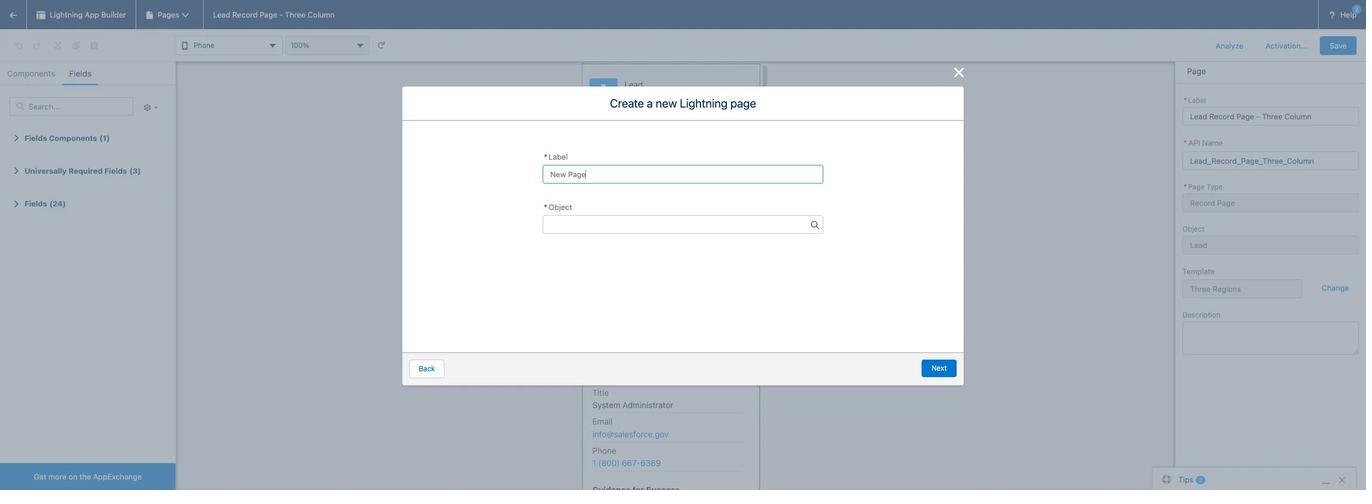 Task type: describe. For each thing, give the bounding box(es) containing it.
0 vertical spatial lightning
[[50, 10, 83, 19]]

back
[[419, 364, 435, 373]]

Template text field
[[1182, 280, 1303, 298]]

lead record page - three column
[[213, 10, 335, 19]]

2 vertical spatial page
[[1188, 182, 1205, 191]]

type
[[1207, 182, 1223, 191]]

get more on the appexchange
[[34, 472, 142, 481]]

Object text field
[[1182, 235, 1359, 254]]

appexchange
[[93, 472, 142, 481]]

0 vertical spatial object
[[549, 202, 572, 211]]

0 vertical spatial page
[[260, 10, 277, 19]]

2 group from the left
[[49, 36, 104, 55]]

2 for help
[[1355, 6, 1358, 13]]

activation...
[[1266, 41, 1307, 50]]

builder
[[101, 10, 126, 19]]

template
[[1182, 266, 1215, 276]]

create a new lightning page
[[610, 96, 756, 110]]

* object
[[544, 202, 572, 211]]

more
[[48, 472, 67, 481]]

phone button
[[175, 36, 283, 55]]

three
[[285, 10, 306, 19]]

change
[[1322, 283, 1349, 293]]

help 2
[[1340, 6, 1358, 19]]

a
[[647, 96, 653, 110]]

1 vertical spatial lightning
[[680, 96, 728, 110]]

save
[[1330, 41, 1347, 50]]

1 vertical spatial page
[[1187, 66, 1206, 76]]

help
[[1340, 10, 1357, 19]]

inverse image
[[952, 65, 966, 79]]

analyze button
[[1206, 36, 1253, 55]]

pages link
[[136, 0, 204, 29]]

next
[[931, 363, 947, 372]]



Task type: locate. For each thing, give the bounding box(es) containing it.
back link
[[409, 359, 444, 378]]

2 for tips
[[1199, 476, 1202, 483]]

lightning
[[50, 10, 83, 19], [680, 96, 728, 110]]

the
[[80, 472, 91, 481]]

0 vertical spatial 2
[[1355, 6, 1358, 13]]

api
[[1188, 138, 1200, 147]]

1 vertical spatial label
[[549, 152, 568, 161]]

1 horizontal spatial 2
[[1355, 6, 1358, 13]]

* page type
[[1184, 182, 1223, 191]]

1 group from the left
[[9, 36, 46, 55]]

label for api
[[1188, 96, 1206, 105]]

record
[[232, 10, 258, 19]]

lightning app builder
[[50, 10, 126, 19]]

None text field
[[1182, 151, 1359, 170], [543, 165, 823, 184], [1182, 151, 1359, 170], [543, 165, 823, 184]]

0 horizontal spatial 2
[[1199, 476, 1202, 483]]

get more on the appexchange button
[[0, 463, 175, 490]]

next link
[[922, 359, 957, 377]]

Description text field
[[1182, 322, 1359, 355]]

pages
[[158, 10, 179, 19]]

create
[[610, 96, 644, 110]]

page down the analyze button
[[1187, 66, 1206, 76]]

new
[[656, 96, 677, 110]]

tab list
[[0, 62, 175, 85]]

2 inside help 2
[[1355, 6, 1358, 13]]

1 horizontal spatial * label
[[1184, 96, 1206, 105]]

get
[[34, 472, 46, 481]]

tips 2
[[1178, 475, 1202, 484]]

description
[[1182, 311, 1220, 319]]

*
[[1184, 96, 1187, 105], [1184, 138, 1187, 147], [544, 152, 547, 161], [1184, 182, 1187, 191], [544, 202, 547, 211]]

1 horizontal spatial lightning
[[680, 96, 728, 110]]

0 vertical spatial label
[[1188, 96, 1206, 105]]

app
[[85, 10, 99, 19]]

* label
[[1184, 96, 1206, 105], [544, 152, 568, 161]]

on
[[69, 472, 77, 481]]

column
[[308, 10, 335, 19]]

label for object
[[549, 152, 568, 161]]

0 horizontal spatial lightning
[[50, 10, 83, 19]]

page left -
[[260, 10, 277, 19]]

lightning left app
[[50, 10, 83, 19]]

change button
[[1312, 277, 1359, 298]]

1 horizontal spatial object
[[1182, 224, 1204, 233]]

* label up * object
[[544, 152, 568, 161]]

lead
[[213, 10, 230, 19]]

label up * object
[[549, 152, 568, 161]]

group
[[9, 36, 46, 55], [49, 36, 104, 55]]

2
[[1355, 6, 1358, 13], [1199, 476, 1202, 483]]

phone
[[194, 41, 214, 50]]

1 vertical spatial * label
[[544, 152, 568, 161]]

0 horizontal spatial label
[[549, 152, 568, 161]]

1 vertical spatial 2
[[1199, 476, 1202, 483]]

analyze
[[1216, 41, 1243, 50]]

* label for object
[[544, 152, 568, 161]]

2 inside tips 2
[[1199, 476, 1202, 483]]

save button
[[1320, 36, 1357, 55]]

object
[[549, 202, 572, 211], [1182, 224, 1204, 233]]

0 horizontal spatial * label
[[544, 152, 568, 161]]

0 horizontal spatial object
[[549, 202, 572, 211]]

* label for api
[[1184, 96, 1206, 105]]

1 horizontal spatial label
[[1188, 96, 1206, 105]]

label
[[1188, 96, 1206, 105], [549, 152, 568, 161]]

None text field
[[1182, 107, 1359, 126], [1182, 193, 1359, 212], [543, 215, 823, 234], [1182, 107, 1359, 126], [1182, 193, 1359, 212], [543, 215, 823, 234]]

2 up save button
[[1355, 6, 1358, 13]]

label up api
[[1188, 96, 1206, 105]]

0 horizontal spatial group
[[9, 36, 46, 55]]

* api name
[[1184, 138, 1223, 147]]

1 horizontal spatial group
[[49, 36, 104, 55]]

page
[[260, 10, 277, 19], [1187, 66, 1206, 76], [1188, 182, 1205, 191]]

text default image
[[810, 220, 820, 230]]

2 right tips
[[1199, 476, 1202, 483]]

name
[[1202, 138, 1223, 147]]

-
[[279, 10, 283, 19]]

* label up api
[[1184, 96, 1206, 105]]

activation... button
[[1256, 36, 1317, 55]]

page
[[730, 96, 756, 110]]

0 vertical spatial * label
[[1184, 96, 1206, 105]]

page left the type
[[1188, 182, 1205, 191]]

lightning right new
[[680, 96, 728, 110]]

tips
[[1178, 475, 1193, 484]]

1 vertical spatial object
[[1182, 224, 1204, 233]]

Search... search field
[[9, 97, 133, 116]]



Task type: vqa. For each thing, say whether or not it's contained in the screenshot.
* API Name
yes



